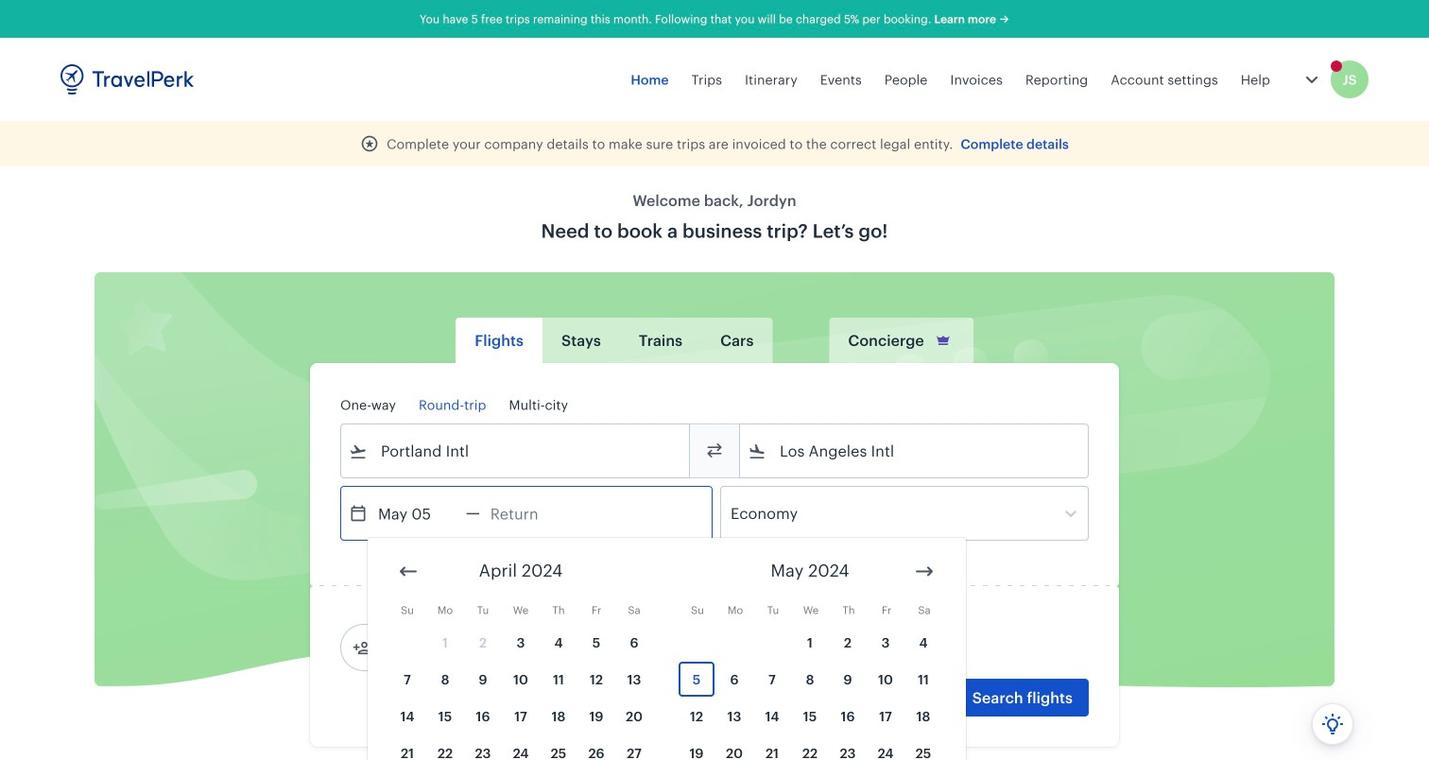Task type: vqa. For each thing, say whether or not it's contained in the screenshot.
Not Available. Saturday, March 23, 2024 "icon"
no



Task type: locate. For each thing, give the bounding box(es) containing it.
move forward to switch to the next month. image
[[913, 560, 936, 583]]

move backward to switch to the previous month. image
[[397, 560, 420, 583]]

From search field
[[368, 436, 665, 466]]



Task type: describe. For each thing, give the bounding box(es) containing it.
calendar application
[[368, 538, 1430, 760]]

Return text field
[[480, 487, 579, 540]]

Add first traveler search field
[[372, 633, 568, 663]]

To search field
[[767, 436, 1064, 466]]

Depart text field
[[368, 487, 466, 540]]



